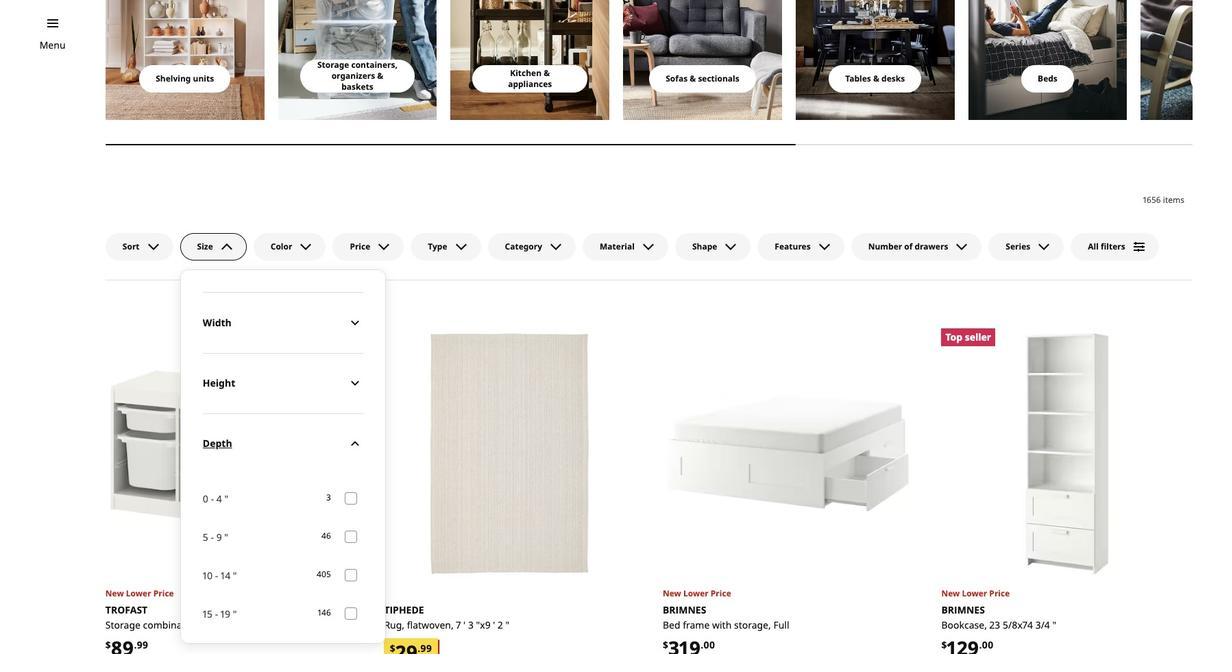 Task type: vqa. For each thing, say whether or not it's contained in the screenshot.
Series Popup Button
yes



Task type: describe. For each thing, give the bounding box(es) containing it.
brimnes for bookcase,
[[942, 604, 986, 617]]

price inside popup button
[[350, 241, 371, 252]]

number of drawers
[[869, 241, 949, 252]]

shape
[[693, 241, 718, 252]]

0 - 4 "
[[203, 492, 229, 505]]

new lower price brimnes bookcase, 23 5/8x74 3/4 "
[[942, 588, 1057, 632]]

tables & desks list item
[[796, 0, 955, 120]]

category button
[[488, 233, 576, 260]]

rug,
[[384, 619, 405, 632]]

number
[[869, 241, 903, 252]]

sofas & sectionals list item
[[624, 0, 783, 120]]

beds
[[1039, 73, 1058, 84]]

4
[[217, 492, 222, 505]]

shelving units
[[156, 73, 214, 84]]

a decorated dining table with six black chairs surrounding it and two bookcases in the background image
[[796, 0, 955, 120]]

brimnes for bed
[[663, 604, 707, 617]]

1656 items
[[1144, 194, 1185, 206]]

baskets
[[342, 81, 374, 93]]

" inside new lower price brimnes bookcase, 23 5/8x74 3/4 "
[[1053, 619, 1057, 632]]

frame
[[683, 619, 710, 632]]

type button
[[411, 233, 481, 260]]

. 00 for frame
[[701, 638, 716, 652]]

99
[[137, 638, 148, 652]]

width
[[203, 316, 232, 329]]

lower for bed
[[684, 588, 709, 600]]

& inside storage containers, organizers & baskets
[[377, 70, 384, 82]]

features button
[[758, 233, 845, 260]]

- for 0
[[211, 492, 214, 505]]

items
[[1164, 194, 1185, 206]]

1656
[[1144, 194, 1162, 206]]

$ for storage combination with boxes, 39x17 3/8x22 "
[[106, 638, 111, 652]]

all filters button
[[1072, 233, 1160, 260]]

0
[[203, 492, 209, 505]]

trofast
[[106, 604, 148, 617]]

405 products element
[[317, 569, 331, 582]]

features
[[775, 241, 811, 252]]

depth button
[[203, 413, 363, 474]]

flatwoven,
[[407, 619, 454, 632]]

a poang gray chair next to a side table with a coffee and glasses on it image
[[1142, 0, 1221, 120]]

- for 5
[[211, 531, 214, 544]]

a gray sofa against a light gray wall and a birch coffee table in front of it image
[[624, 0, 783, 120]]

& for kitchen & appliances
[[544, 67, 550, 79]]

- for 10
[[215, 569, 218, 582]]

depth
[[203, 437, 232, 450]]

sofas
[[666, 73, 688, 84]]

19
[[221, 608, 230, 621]]

series
[[1006, 241, 1031, 252]]

storage,
[[735, 619, 772, 632]]

height button
[[203, 353, 363, 413]]

storage containers, organizers & baskets button
[[300, 59, 415, 93]]

15
[[203, 608, 213, 621]]

color
[[271, 241, 292, 252]]

top seller
[[946, 330, 992, 343]]

kitchen
[[510, 67, 542, 79]]

new for storage
[[106, 588, 124, 600]]

of
[[905, 241, 913, 252]]

sofas & sectionals button
[[650, 65, 756, 93]]

" right 9
[[224, 531, 228, 544]]

appliances
[[508, 78, 552, 90]]

a person relaxing on a bed with storage and writing in a book image
[[969, 0, 1128, 120]]

tiphede
[[384, 604, 424, 617]]

full
[[774, 619, 790, 632]]

10
[[203, 569, 213, 582]]

color button
[[254, 233, 326, 260]]

0 vertical spatial 3
[[326, 492, 331, 504]]

storage inside new lower price trofast storage combination with boxes, 39x17 3/8x22 "
[[106, 619, 141, 632]]

7
[[456, 619, 461, 632]]

kitchen & appliances list item
[[451, 0, 610, 120]]

3/8x22
[[283, 619, 314, 632]]

sectionals
[[699, 73, 740, 84]]

type
[[428, 241, 448, 252]]

seller
[[966, 330, 992, 343]]

405
[[317, 569, 331, 580]]

filters
[[1102, 241, 1126, 252]]

shelving units button
[[139, 65, 231, 93]]

00 for 23
[[983, 638, 994, 652]]

width button
[[203, 293, 363, 353]]

" inside new lower price trofast storage combination with boxes, 39x17 3/8x22 "
[[316, 619, 320, 632]]

00 for frame
[[704, 638, 716, 652]]

sort
[[123, 241, 140, 252]]

& for tables & desks
[[874, 73, 880, 84]]

storage containers, organizers & baskets
[[318, 59, 398, 93]]

tiphede rug, flatwoven, 7 ' 3 "x9 ' 2 "
[[384, 604, 510, 632]]

146 products element
[[318, 607, 331, 620]]

new lower price trofast storage combination with boxes, 39x17 3/8x22 "
[[106, 588, 320, 632]]

organizers
[[332, 70, 375, 82]]

5 - 9 "
[[203, 531, 228, 544]]

3 products element
[[326, 492, 331, 505]]

46 products element
[[322, 530, 331, 543]]

shelving units list item
[[106, 0, 264, 120]]

with for boxes,
[[202, 619, 222, 632]]



Task type: locate. For each thing, give the bounding box(es) containing it.
0 vertical spatial storage
[[318, 59, 349, 71]]

size
[[197, 241, 213, 252]]

' right 7 at the left bottom
[[464, 619, 466, 632]]

3 up 46
[[326, 492, 331, 504]]

3
[[326, 492, 331, 504], [468, 619, 474, 632]]

category
[[505, 241, 543, 252]]

units
[[193, 73, 214, 84]]

46
[[322, 530, 331, 542]]

" right 19
[[233, 608, 237, 621]]

containers,
[[352, 59, 398, 71]]

new lower price brimnes bed frame with storage, full
[[663, 588, 790, 632]]

'
[[464, 619, 466, 632], [493, 619, 496, 632]]

- right 5
[[211, 531, 214, 544]]

1 horizontal spatial 3
[[468, 619, 474, 632]]

3 inside tiphede rug, flatwoven, 7 ' 3 "x9 ' 2 "
[[468, 619, 474, 632]]

1 lower from the left
[[126, 588, 151, 600]]

storage inside storage containers, organizers & baskets
[[318, 59, 349, 71]]

' left 2
[[493, 619, 496, 632]]

$
[[106, 638, 111, 652], [663, 638, 669, 652], [942, 638, 948, 652]]

- for 15
[[215, 608, 218, 621]]

tables & desks
[[846, 73, 906, 84]]

series button
[[989, 233, 1065, 260]]

2 horizontal spatial .
[[980, 638, 983, 652]]

& right sofas
[[690, 73, 696, 84]]

lower inside new lower price trofast storage combination with boxes, 39x17 3/8x22 "
[[126, 588, 151, 600]]

2 . 00 from the left
[[980, 638, 994, 652]]

price inside new lower price trofast storage combination with boxes, 39x17 3/8x22 "
[[153, 588, 174, 600]]

kitchen & appliances button
[[473, 65, 588, 93]]

- left 4
[[211, 492, 214, 505]]

new up bookcase,
[[942, 588, 961, 600]]

lower for storage
[[126, 588, 151, 600]]

2 horizontal spatial $
[[942, 638, 948, 652]]

"x9
[[476, 619, 491, 632]]

3 $ from the left
[[942, 638, 948, 652]]

new inside the new lower price brimnes bed frame with storage, full
[[663, 588, 682, 600]]

" right 3/4
[[1053, 619, 1057, 632]]

. down bookcase,
[[980, 638, 983, 652]]

height
[[203, 377, 235, 390]]

3/4
[[1036, 619, 1051, 632]]

1 horizontal spatial . 00
[[980, 638, 994, 652]]

1 vertical spatial storage
[[106, 619, 141, 632]]

.
[[134, 638, 137, 652], [701, 638, 704, 652], [980, 638, 983, 652]]

with
[[202, 619, 222, 632], [713, 619, 732, 632]]

top
[[946, 330, 963, 343]]

with right frame
[[713, 619, 732, 632]]

2 $ from the left
[[663, 638, 669, 652]]

. down trofast
[[134, 638, 137, 652]]

brimnes
[[663, 604, 707, 617], [942, 604, 986, 617]]

2 with from the left
[[713, 619, 732, 632]]

2
[[498, 619, 503, 632]]

2 brimnes from the left
[[942, 604, 986, 617]]

1 horizontal spatial new
[[663, 588, 682, 600]]

four transparent storage boxes stacked on each other with various household items packed in them image
[[278, 0, 437, 120]]

" right 2
[[506, 619, 510, 632]]

3 right 7 at the left bottom
[[468, 619, 474, 632]]

with for storage,
[[713, 619, 732, 632]]

combination
[[143, 619, 200, 632]]

new
[[106, 588, 124, 600], [663, 588, 682, 600], [942, 588, 961, 600]]

2 00 from the left
[[983, 638, 994, 652]]

new inside new lower price trofast storage combination with boxes, 39x17 3/8x22 "
[[106, 588, 124, 600]]

$ for bookcase, 23 5/8x74 3/4 "
[[942, 638, 948, 652]]

0 horizontal spatial $
[[106, 638, 111, 652]]

1 horizontal spatial '
[[493, 619, 496, 632]]

39x17
[[256, 619, 281, 632]]

0 horizontal spatial .
[[134, 638, 137, 652]]

desks
[[882, 73, 906, 84]]

rotate 180 image
[[347, 436, 363, 452]]

1 . 00 from the left
[[701, 638, 716, 652]]

2 ' from the left
[[493, 619, 496, 632]]

beds list item
[[969, 0, 1128, 120]]

& for sofas & sectionals
[[690, 73, 696, 84]]

material
[[600, 241, 635, 252]]

material button
[[583, 233, 669, 260]]

00
[[704, 638, 716, 652], [983, 638, 994, 652]]

3 new from the left
[[942, 588, 961, 600]]

new for bed
[[663, 588, 682, 600]]

with inside new lower price trofast storage combination with boxes, 39x17 3/8x22 "
[[202, 619, 222, 632]]

$ left . 99
[[106, 638, 111, 652]]

brimnes inside the new lower price brimnes bed frame with storage, full
[[663, 604, 707, 617]]

shelving
[[156, 73, 191, 84]]

price for storage combination with boxes, 39x17 3/8x22 "
[[153, 588, 174, 600]]

. for frame
[[701, 638, 704, 652]]

& inside 'kitchen & appliances'
[[544, 67, 550, 79]]

15 - 19 "
[[203, 608, 237, 621]]

1 brimnes from the left
[[663, 604, 707, 617]]

. 00 for 23
[[980, 638, 994, 652]]

3 . from the left
[[980, 638, 983, 652]]

new inside new lower price brimnes bookcase, 23 5/8x74 3/4 "
[[942, 588, 961, 600]]

0 horizontal spatial brimnes
[[663, 604, 707, 617]]

0 horizontal spatial 00
[[704, 638, 716, 652]]

price for bed frame with storage, full
[[711, 588, 732, 600]]

1 horizontal spatial 00
[[983, 638, 994, 652]]

new up trofast
[[106, 588, 124, 600]]

bed
[[663, 619, 681, 632]]

& left desks
[[874, 73, 880, 84]]

price inside new lower price brimnes bookcase, 23 5/8x74 3/4 "
[[990, 588, 1011, 600]]

& right kitchen
[[544, 67, 550, 79]]

bookcase,
[[942, 619, 988, 632]]

. 99
[[134, 638, 148, 652]]

2 . from the left
[[701, 638, 704, 652]]

0 horizontal spatial 3
[[326, 492, 331, 504]]

all
[[1089, 241, 1099, 252]]

1 . from the left
[[134, 638, 137, 652]]

1 horizontal spatial $
[[663, 638, 669, 652]]

0 horizontal spatial storage
[[106, 619, 141, 632]]

1 $ from the left
[[106, 638, 111, 652]]

sort button
[[106, 233, 173, 260]]

lower up trofast
[[126, 588, 151, 600]]

. for 23
[[980, 638, 983, 652]]

price button
[[333, 233, 404, 260]]

& right 'baskets'
[[377, 70, 384, 82]]

- left 19
[[215, 608, 218, 621]]

9
[[216, 531, 222, 544]]

. for combination
[[134, 638, 137, 652]]

"
[[225, 492, 229, 505], [224, 531, 228, 544], [233, 569, 237, 582], [233, 608, 237, 621], [316, 619, 320, 632], [506, 619, 510, 632], [1053, 619, 1057, 632]]

0 horizontal spatial . 00
[[701, 638, 716, 652]]

price
[[350, 241, 371, 252], [153, 588, 174, 600], [711, 588, 732, 600], [990, 588, 1011, 600]]

" right 3/8x22
[[316, 619, 320, 632]]

scrollbar
[[106, 136, 1194, 153]]

- left 14
[[215, 569, 218, 582]]

storage
[[318, 59, 349, 71], [106, 619, 141, 632]]

beds button
[[1022, 65, 1075, 93]]

0 horizontal spatial new
[[106, 588, 124, 600]]

1 ' from the left
[[464, 619, 466, 632]]

2 new from the left
[[663, 588, 682, 600]]

1 horizontal spatial .
[[701, 638, 704, 652]]

14
[[221, 569, 231, 582]]

00 down frame
[[704, 638, 716, 652]]

00 down 23
[[983, 638, 994, 652]]

size button
[[180, 233, 247, 260]]

lower up frame
[[684, 588, 709, 600]]

. 00 down frame
[[701, 638, 716, 652]]

storage containers, organizers & baskets list item
[[278, 0, 437, 120]]

new up the bed
[[663, 588, 682, 600]]

1 00 from the left
[[704, 638, 716, 652]]

. 00 down 23
[[980, 638, 994, 652]]

price for bookcase, 23 5/8x74 3/4 "
[[990, 588, 1011, 600]]

" inside tiphede rug, flatwoven, 7 ' 3 "x9 ' 2 "
[[506, 619, 510, 632]]

brimnes up frame
[[663, 604, 707, 617]]

146
[[318, 607, 331, 619]]

5/8x74
[[1003, 619, 1034, 632]]

kitchen & appliances
[[508, 67, 552, 90]]

$ for bed frame with storage, full
[[663, 638, 669, 652]]

1 with from the left
[[202, 619, 222, 632]]

number of drawers button
[[852, 233, 982, 260]]

lower inside new lower price brimnes bookcase, 23 5/8x74 3/4 "
[[963, 588, 988, 600]]

0 horizontal spatial '
[[464, 619, 466, 632]]

10 - 14 "
[[203, 569, 237, 582]]

shape button
[[676, 233, 751, 260]]

brimnes up bookcase,
[[942, 604, 986, 617]]

0 horizontal spatial with
[[202, 619, 222, 632]]

1 horizontal spatial with
[[713, 619, 732, 632]]

with inside the new lower price brimnes bed frame with storage, full
[[713, 619, 732, 632]]

new for bookcase,
[[942, 588, 961, 600]]

. down frame
[[701, 638, 704, 652]]

1 horizontal spatial lower
[[684, 588, 709, 600]]

$ down the bed
[[663, 638, 669, 652]]

sofas & sectionals
[[666, 73, 740, 84]]

1 horizontal spatial brimnes
[[942, 604, 986, 617]]

" right 4
[[225, 492, 229, 505]]

list item
[[1142, 0, 1221, 120]]

tables
[[846, 73, 872, 84]]

1 vertical spatial 3
[[468, 619, 474, 632]]

2 horizontal spatial new
[[942, 588, 961, 600]]

all filters
[[1089, 241, 1126, 252]]

lower inside the new lower price brimnes bed frame with storage, full
[[684, 588, 709, 600]]

brimnes inside new lower price brimnes bookcase, 23 5/8x74 3/4 "
[[942, 604, 986, 617]]

1 horizontal spatial storage
[[318, 59, 349, 71]]

1 new from the left
[[106, 588, 124, 600]]

$ down bookcase,
[[942, 638, 948, 652]]

boxes,
[[224, 619, 253, 632]]

lower up bookcase,
[[963, 588, 988, 600]]

5
[[203, 531, 208, 544]]

" right 14
[[233, 569, 237, 582]]

tables & desks button
[[829, 65, 922, 93]]

menu
[[40, 38, 66, 51]]

drawers
[[915, 241, 949, 252]]

2 lower from the left
[[684, 588, 709, 600]]

lower for bookcase,
[[963, 588, 988, 600]]

0 horizontal spatial lower
[[126, 588, 151, 600]]

two white billy bookcases with different sizes of vases and books in it image
[[106, 0, 264, 120]]

23
[[990, 619, 1001, 632]]

2 horizontal spatial lower
[[963, 588, 988, 600]]

&
[[544, 67, 550, 79], [377, 70, 384, 82], [690, 73, 696, 84], [874, 73, 880, 84]]

two black carts next to each other with kitchen items and spices organized on them image
[[451, 0, 610, 120]]

menu button
[[40, 38, 66, 53]]

price inside the new lower price brimnes bed frame with storage, full
[[711, 588, 732, 600]]

with left boxes,
[[202, 619, 222, 632]]

3 lower from the left
[[963, 588, 988, 600]]



